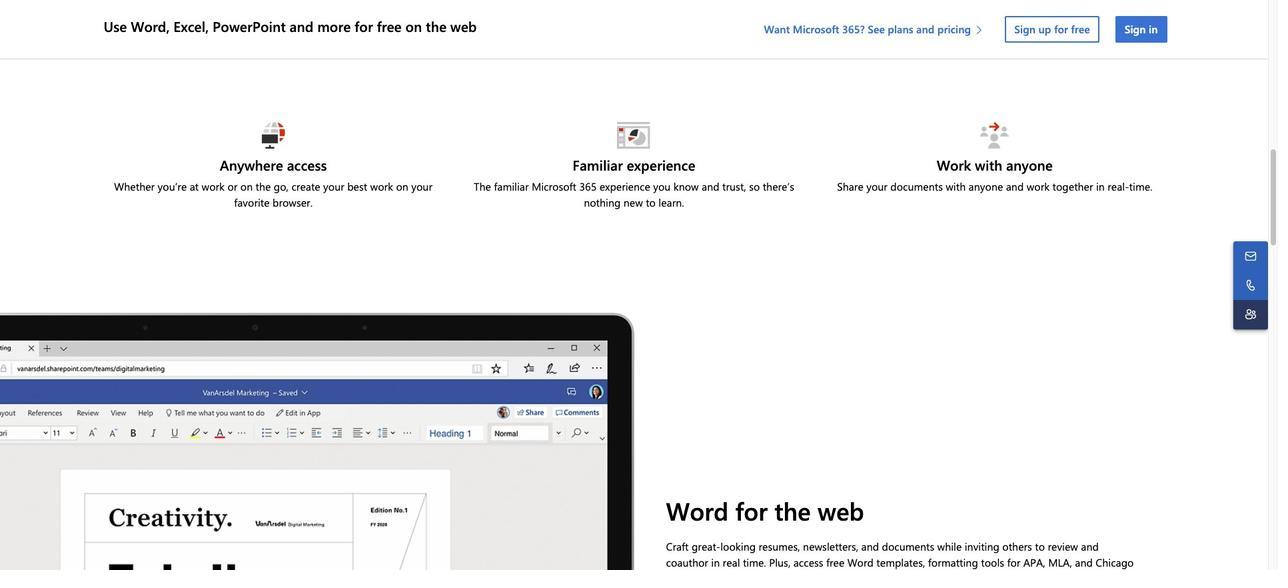 Task type: locate. For each thing, give the bounding box(es) containing it.
2 horizontal spatial work
[[1027, 180, 1050, 194]]

to right new
[[646, 196, 656, 210]]

3 work from the left
[[1027, 180, 1050, 194]]

1 horizontal spatial time.
[[1130, 180, 1153, 194]]

experience up the you
[[627, 156, 696, 174]]

microsoft left 365
[[532, 180, 577, 194]]

create
[[292, 180, 321, 194]]

2 horizontal spatial your
[[867, 180, 888, 194]]

1 horizontal spatial free
[[827, 556, 845, 570]]

microsoft
[[793, 22, 840, 36], [532, 180, 577, 194]]

anywhere access whether you're at work or on the go, create your best work on your favorite browser.
[[114, 156, 433, 210]]

and left the together
[[1007, 180, 1024, 194]]

experience up new
[[600, 180, 651, 194]]

anyone up the together
[[1007, 156, 1053, 174]]

1 horizontal spatial with
[[946, 180, 966, 194]]

and left trust,
[[702, 180, 720, 194]]

2 work from the left
[[370, 180, 393, 194]]

and
[[290, 17, 314, 36], [917, 22, 935, 36], [702, 180, 720, 194], [1007, 180, 1024, 194], [862, 540, 880, 554], [1082, 540, 1099, 554], [1076, 556, 1093, 570]]

1 horizontal spatial work
[[370, 180, 393, 194]]

documents
[[891, 180, 943, 194], [883, 540, 935, 554]]

plans
[[888, 22, 914, 36]]

sign in link
[[1116, 16, 1168, 43]]

1 vertical spatial documents
[[883, 540, 935, 554]]

sign for sign up for free
[[1015, 22, 1036, 36]]

you
[[654, 180, 671, 194]]

1 sign from the left
[[1015, 22, 1036, 36]]

and up templates,
[[862, 540, 880, 554]]

free
[[377, 17, 402, 36], [1072, 22, 1091, 36], [827, 556, 845, 570]]

0 horizontal spatial work
[[202, 180, 225, 194]]

with right trouble
[[673, 27, 693, 41]]

and inside 'familiar experience the familiar microsoft 365 experience you know and trust, so there's nothing new to learn.'
[[702, 180, 720, 194]]

0 horizontal spatial word
[[666, 494, 729, 527]]

if
[[561, 27, 567, 41]]

1 vertical spatial to
[[1036, 540, 1046, 554]]

looking
[[721, 540, 756, 554]]

1 horizontal spatial anyone
[[1007, 156, 1053, 174]]

your left the on the top left of page
[[412, 180, 433, 194]]

0 vertical spatial microsoft
[[793, 22, 840, 36]]

your right 'share'
[[867, 180, 888, 194]]

craft great-looking resumes, newsletters, and documents while inviting others to review and coauthor in real time. plus, access free word templates, formatting tools for apa, mla, and chicag
[[666, 540, 1135, 570]]

1 horizontal spatial in
[[1097, 180, 1105, 194]]

word for the web
[[666, 494, 865, 527]]

0 vertical spatial access
[[287, 156, 327, 174]]

want microsoft 365? see plans and pricing
[[765, 22, 972, 36]]

sign
[[1015, 22, 1036, 36], [1125, 22, 1147, 36]]

know
[[674, 180, 699, 194]]

work right 'best'
[[370, 180, 393, 194]]

work right "at"
[[202, 180, 225, 194]]

0 horizontal spatial to
[[646, 196, 656, 210]]

1 horizontal spatial sign
[[1125, 22, 1147, 36]]

documents inside work with anyone share your documents with anyone and work together in real-time.
[[891, 180, 943, 194]]

0 horizontal spatial time.
[[743, 556, 767, 570]]

0 vertical spatial with
[[673, 27, 693, 41]]

at
[[190, 180, 199, 194]]

plus,
[[770, 556, 791, 570]]

browser.
[[273, 196, 313, 210]]

the
[[426, 17, 447, 36], [696, 27, 711, 41], [256, 180, 271, 194], [775, 494, 811, 527]]

coauthor
[[666, 556, 709, 570]]

0 vertical spatial to
[[646, 196, 656, 210]]

0 vertical spatial experience
[[627, 156, 696, 174]]

1 horizontal spatial your
[[412, 180, 433, 194]]

word down newsletters,
[[848, 556, 874, 570]]

familiar
[[573, 156, 623, 174]]

1 vertical spatial access
[[794, 556, 824, 570]]

0 vertical spatial time.
[[1130, 180, 1153, 194]]

to
[[646, 196, 656, 210], [1036, 540, 1046, 554]]

on
[[406, 17, 422, 36], [241, 180, 253, 194], [396, 180, 409, 194]]

access up create at the top left
[[287, 156, 327, 174]]

others
[[1003, 540, 1033, 554]]

2 sign from the left
[[1125, 22, 1147, 36]]

together
[[1053, 180, 1094, 194]]

free right more
[[377, 17, 402, 36]]

free inside craft great-looking resumes, newsletters, and documents while inviting others to review and coauthor in real time. plus, access free word templates, formatting tools for apa, mla, and chicag
[[827, 556, 845, 570]]

with down the work
[[946, 180, 966, 194]]

resumes,
[[759, 540, 801, 554]]

trust,
[[723, 180, 747, 194]]

use
[[104, 17, 127, 36]]

for
[[355, 17, 373, 36], [1055, 22, 1069, 36], [736, 494, 768, 527], [1008, 556, 1021, 570]]

documents down the work
[[891, 180, 943, 194]]

access down newsletters,
[[794, 556, 824, 570]]

trouble
[[636, 27, 670, 41]]

1 horizontal spatial word
[[848, 556, 874, 570]]

review
[[1049, 540, 1079, 554]]

word
[[666, 494, 729, 527], [848, 556, 874, 570]]

the inside the anywhere access whether you're at work or on the go, create your best work on your favorite browser.
[[256, 180, 271, 194]]

access
[[287, 156, 327, 174], [794, 556, 824, 570]]

tools
[[982, 556, 1005, 570]]

work with anyone share your documents with anyone and work together in real-time.
[[838, 156, 1153, 194]]

1 vertical spatial web
[[818, 494, 865, 527]]

for down the others
[[1008, 556, 1021, 570]]

work
[[202, 180, 225, 194], [370, 180, 393, 194], [1027, 180, 1050, 194]]

1 vertical spatial anyone
[[969, 180, 1004, 194]]

with right the work
[[976, 156, 1003, 174]]

1 vertical spatial with
[[976, 156, 1003, 174]]

0 horizontal spatial microsoft
[[532, 180, 577, 194]]

time.
[[1130, 180, 1153, 194], [743, 556, 767, 570]]

to inside craft great-looking resumes, newsletters, and documents while inviting others to review and coauthor in real time. plus, access free word templates, formatting tools for apa, mla, and chicag
[[1036, 540, 1046, 554]]

anyone
[[1007, 156, 1053, 174], [969, 180, 1004, 194]]

want microsoft 365? see plans and pricing link
[[765, 22, 990, 36]]

1 work from the left
[[202, 180, 225, 194]]

documents up templates,
[[883, 540, 935, 554]]

365?
[[843, 22, 865, 36]]

1 your from the left
[[323, 180, 345, 194]]

0 vertical spatial in
[[1150, 22, 1159, 36]]

1 horizontal spatial microsoft
[[793, 22, 840, 36]]

microsoft inside use word, excel, powerpoint and more for free on the web element
[[793, 22, 840, 36]]

anyone down the work
[[969, 180, 1004, 194]]

sign up for free link
[[1006, 16, 1100, 43]]

0 horizontal spatial your
[[323, 180, 345, 194]]

free down newsletters,
[[827, 556, 845, 570]]

experience
[[627, 156, 696, 174], [600, 180, 651, 194]]

want
[[765, 22, 790, 36]]

you're
[[570, 27, 599, 41]]

time. inside craft great-looking resumes, newsletters, and documents while inviting others to review and coauthor in real time. plus, access free word templates, formatting tools for apa, mla, and chicag
[[743, 556, 767, 570]]

share
[[838, 180, 864, 194]]

web
[[451, 17, 477, 36], [818, 494, 865, 527]]

0 horizontal spatial access
[[287, 156, 327, 174]]

1 vertical spatial microsoft
[[532, 180, 577, 194]]

0 horizontal spatial sign
[[1015, 22, 1036, 36]]

or
[[228, 180, 238, 194]]

to up apa,
[[1036, 540, 1046, 554]]

sign up for free
[[1015, 22, 1091, 36]]

work left the together
[[1027, 180, 1050, 194]]

and right review
[[1082, 540, 1099, 554]]

anywhere
[[220, 156, 283, 174]]

1 horizontal spatial to
[[1036, 540, 1046, 554]]

2 horizontal spatial in
[[1150, 22, 1159, 36]]

qr
[[714, 27, 729, 41]]

microsoft left 365?
[[793, 22, 840, 36]]

your
[[323, 180, 345, 194], [412, 180, 433, 194], [867, 180, 888, 194]]

if you're having trouble with the qr code.
[[558, 27, 757, 41]]

2 horizontal spatial with
[[976, 156, 1003, 174]]

familiar
[[494, 180, 529, 194]]

0 horizontal spatial anyone
[[969, 180, 1004, 194]]

your left 'best'
[[323, 180, 345, 194]]

0 vertical spatial documents
[[891, 180, 943, 194]]

with
[[673, 27, 693, 41], [976, 156, 1003, 174], [946, 180, 966, 194]]

free right up
[[1072, 22, 1091, 36]]

0 horizontal spatial web
[[451, 17, 477, 36]]

0 horizontal spatial in
[[712, 556, 720, 570]]

for up 'looking'
[[736, 494, 768, 527]]

in
[[1150, 22, 1159, 36], [1097, 180, 1105, 194], [712, 556, 720, 570]]

1 vertical spatial in
[[1097, 180, 1105, 194]]

and left more
[[290, 17, 314, 36]]

code.
[[732, 27, 757, 41]]

0 vertical spatial word
[[666, 494, 729, 527]]

3 your from the left
[[867, 180, 888, 194]]

word up great-
[[666, 494, 729, 527]]

1 vertical spatial word
[[848, 556, 874, 570]]

2 vertical spatial in
[[712, 556, 720, 570]]

more
[[318, 17, 351, 36]]

1 horizontal spatial access
[[794, 556, 824, 570]]

you're
[[158, 180, 187, 194]]

for right more
[[355, 17, 373, 36]]

1 vertical spatial time.
[[743, 556, 767, 570]]

real-
[[1108, 180, 1130, 194]]



Task type: describe. For each thing, give the bounding box(es) containing it.
2 horizontal spatial free
[[1072, 22, 1091, 36]]

familiar experience the familiar microsoft 365 experience you know and trust, so there's nothing new to learn.
[[474, 156, 795, 210]]

formatting
[[929, 556, 979, 570]]

newsletters,
[[804, 540, 859, 554]]

inviting
[[965, 540, 1000, 554]]

so
[[750, 180, 760, 194]]

pricing
[[938, 22, 972, 36]]

templates,
[[877, 556, 926, 570]]

use word, excel, powerpoint and more for free on the web
[[104, 17, 477, 36]]

to inside 'familiar experience the familiar microsoft 365 experience you know and trust, so there's nothing new to learn.'
[[646, 196, 656, 210]]

go,
[[274, 180, 289, 194]]

and inside work with anyone share your documents with anyone and work together in real-time.
[[1007, 180, 1024, 194]]

learn.
[[659, 196, 685, 210]]

a laptop screen displaying a word document with multiple authors editing in word on the web image
[[0, 312, 634, 570]]

0 vertical spatial anyone
[[1007, 156, 1053, 174]]

microsoft inside 'familiar experience the familiar microsoft 365 experience you know and trust, so there's nothing new to learn.'
[[532, 180, 577, 194]]

word,
[[131, 17, 170, 36]]

while
[[938, 540, 962, 554]]

and right the mla,
[[1076, 556, 1093, 570]]

the
[[474, 180, 491, 194]]

up
[[1039, 22, 1052, 36]]

access inside the anywhere access whether you're at work or on the go, create your best work on your favorite browser.
[[287, 156, 327, 174]]

new
[[624, 196, 643, 210]]

2 vertical spatial with
[[946, 180, 966, 194]]

sign in
[[1125, 22, 1159, 36]]

mla,
[[1049, 556, 1073, 570]]

1 horizontal spatial web
[[818, 494, 865, 527]]

for inside craft great-looking resumes, newsletters, and documents while inviting others to review and coauthor in real time. plus, access free word templates, formatting tools for apa, mla, and chicag
[[1008, 556, 1021, 570]]

real
[[723, 556, 740, 570]]

there's
[[763, 180, 795, 194]]

having
[[602, 27, 633, 41]]

work inside work with anyone share your documents with anyone and work together in real-time.
[[1027, 180, 1050, 194]]

365
[[580, 180, 597, 194]]

and right plans at the right top of page
[[917, 22, 935, 36]]

time. inside work with anyone share your documents with anyone and work together in real-time.
[[1130, 180, 1153, 194]]

favorite
[[234, 196, 270, 210]]

0 horizontal spatial free
[[377, 17, 402, 36]]

whether
[[114, 180, 155, 194]]

craft
[[666, 540, 689, 554]]

use word, excel, powerpoint and more for free on the web element
[[101, 0, 1176, 59]]

see
[[868, 22, 885, 36]]

best
[[348, 180, 368, 194]]

nothing
[[584, 196, 621, 210]]

word inside craft great-looking resumes, newsletters, and documents while inviting others to review and coauthor in real time. plus, access free word templates, formatting tools for apa, mla, and chicag
[[848, 556, 874, 570]]

excel,
[[174, 17, 209, 36]]

powerpoint
[[213, 17, 286, 36]]

great-
[[692, 540, 721, 554]]

2 your from the left
[[412, 180, 433, 194]]

sign for sign in
[[1125, 22, 1147, 36]]

work
[[937, 156, 972, 174]]

1 vertical spatial experience
[[600, 180, 651, 194]]

0 horizontal spatial with
[[673, 27, 693, 41]]

access inside craft great-looking resumes, newsletters, and documents while inviting others to review and coauthor in real time. plus, access free word templates, formatting tools for apa, mla, and chicag
[[794, 556, 824, 570]]

for right up
[[1055, 22, 1069, 36]]

your inside work with anyone share your documents with anyone and work together in real-time.
[[867, 180, 888, 194]]

documents inside craft great-looking resumes, newsletters, and documents while inviting others to review and coauthor in real time. plus, access free word templates, formatting tools for apa, mla, and chicag
[[883, 540, 935, 554]]

0 vertical spatial web
[[451, 17, 477, 36]]

in inside work with anyone share your documents with anyone and work together in real-time.
[[1097, 180, 1105, 194]]

apa,
[[1024, 556, 1046, 570]]

in inside craft great-looking resumes, newsletters, and documents while inviting others to review and coauthor in real time. plus, access free word templates, formatting tools for apa, mla, and chicag
[[712, 556, 720, 570]]



Task type: vqa. For each thing, say whether or not it's contained in the screenshot.


